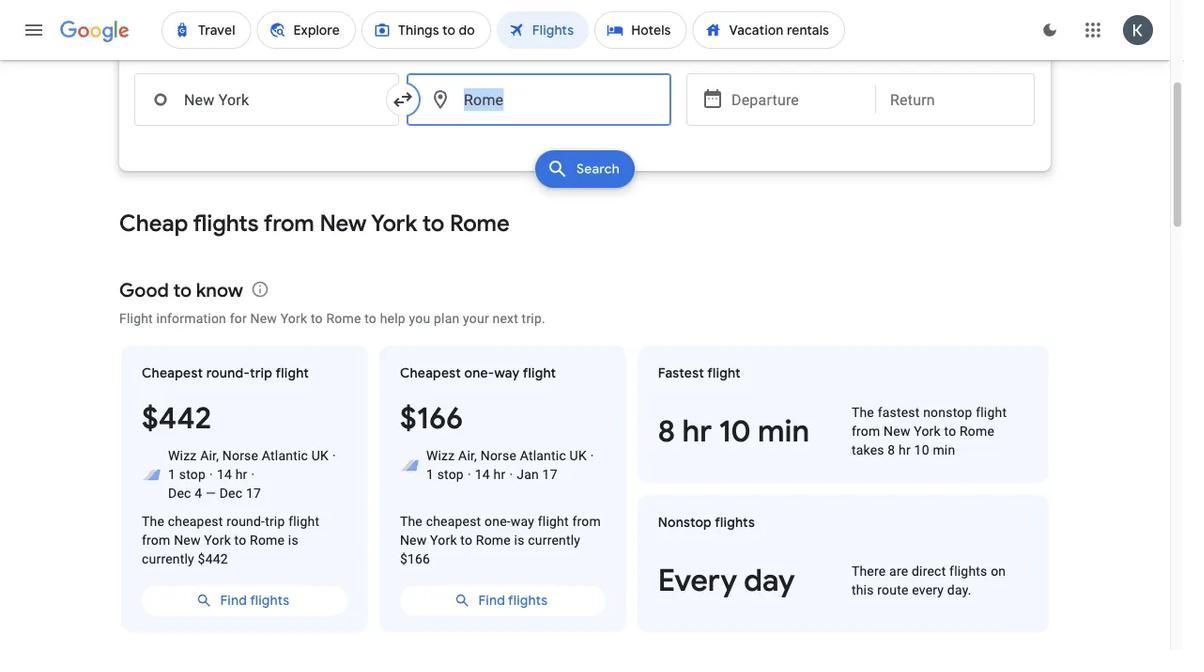Task type: locate. For each thing, give the bounding box(es) containing it.
find
[[220, 592, 247, 609], [479, 592, 505, 609]]

10 down fastest
[[915, 442, 930, 458]]

rome inside the cheapest one-way flight from new york to rome is currently $166
[[476, 533, 511, 548]]

round-
[[206, 365, 250, 382], [227, 514, 265, 529]]

2 wizz air, norse atlantic uk from the left
[[426, 448, 587, 464]]

0 vertical spatial way
[[495, 365, 520, 382]]

0 vertical spatial 17
[[543, 467, 558, 482]]

1 find from the left
[[220, 592, 247, 609]]

1 horizontal spatial wizz
[[426, 448, 455, 464]]

1 stop left jan
[[426, 467, 464, 482]]

nonstop
[[924, 404, 973, 420]]

14 hr
[[217, 467, 248, 482], [475, 467, 506, 482]]

atlantic
[[262, 448, 308, 464], [520, 448, 567, 464]]

york inside the cheapest round-trip flight from new york to rome is currently $442
[[204, 533, 231, 548]]

1 horizontal spatial atlantic
[[520, 448, 567, 464]]

uk for $166
[[570, 448, 587, 464]]

0 horizontal spatial dec
[[168, 486, 191, 501]]

way inside the cheapest one-way flight from new york to rome is currently $166
[[511, 514, 535, 529]]

1 horizontal spatial  image
[[510, 466, 513, 484]]

1 horizontal spatial 10
[[915, 442, 930, 458]]

one-
[[465, 365, 495, 382], [485, 514, 511, 529]]

$166 inside the cheapest one-way flight from new york to rome is currently $166
[[400, 552, 430, 567]]

flight
[[276, 365, 309, 382], [523, 365, 557, 382], [708, 365, 741, 382], [976, 404, 1007, 420], [289, 514, 320, 529], [538, 514, 569, 529]]

new inside the cheapest round-trip flight from new york to rome is currently $442
[[174, 533, 201, 548]]

currently
[[528, 533, 581, 548], [142, 552, 194, 567]]

1 wizz air, norse atlantic uk from the left
[[168, 448, 329, 464]]

1 horizontal spatial currently
[[528, 533, 581, 548]]

is inside the cheapest one-way flight from new york to rome is currently $166
[[514, 533, 525, 548]]

uk
[[312, 448, 329, 464], [570, 448, 587, 464]]

rome inside the fastest nonstop flight from new york to rome takes 8 hr 10 min
[[960, 423, 995, 439]]

find flights down the cheapest one-way flight from new york to rome is currently $166
[[479, 592, 548, 609]]

0 horizontal spatial 1
[[168, 467, 176, 482]]

new inside the fastest nonstop flight from new york to rome takes 8 hr 10 min
[[884, 423, 911, 439]]

2 is from the left
[[514, 533, 525, 548]]

1 stop
[[168, 467, 206, 482], [426, 467, 464, 482]]

cheapest one-way flight
[[400, 365, 557, 382]]

Flight search field
[[104, 24, 1066, 194]]

2 stop from the left
[[437, 467, 464, 482]]

1 horizontal spatial 14 hr
[[475, 467, 506, 482]]

dec left '4'
[[168, 486, 191, 501]]

10 down fastest flight
[[719, 412, 751, 451]]

1 vertical spatial one-
[[485, 514, 511, 529]]

2 wizz from the left
[[426, 448, 455, 464]]

1 atlantic from the left
[[262, 448, 308, 464]]

Departure text field
[[732, 74, 862, 125]]

1 horizontal spatial uk
[[570, 448, 587, 464]]

round- down dec 4 — dec 17
[[227, 514, 265, 529]]

2 14 hr from the left
[[475, 467, 506, 482]]

0 horizontal spatial 14 hr
[[217, 467, 248, 482]]

0 vertical spatial one-
[[465, 365, 495, 382]]

1 find flights from the left
[[220, 592, 290, 609]]

air, for $442
[[200, 448, 219, 464]]

norse up the cheapest one-way flight from new york to rome is currently $166
[[481, 448, 517, 464]]

from inside the cheapest round-trip flight from new york to rome is currently $442
[[142, 533, 171, 548]]

currently down dec 4 — dec 17
[[142, 552, 194, 567]]

min
[[758, 412, 810, 451], [933, 442, 956, 458]]

1 horizontal spatial dec
[[220, 486, 243, 501]]

stop left jan
[[437, 467, 464, 482]]

atlantic for $166
[[520, 448, 567, 464]]

1 horizontal spatial is
[[514, 533, 525, 548]]

wizz air, norse atlantic uk up jan
[[426, 448, 587, 464]]

wizz up '4'
[[168, 448, 197, 464]]

dec right — on the left of page
[[220, 486, 243, 501]]

2 1 stop from the left
[[426, 467, 464, 482]]

day
[[744, 561, 795, 600]]

0 vertical spatial currently
[[528, 533, 581, 548]]

currently down jan 17
[[528, 533, 581, 548]]

trip inside the cheapest round-trip flight from new york to rome is currently $442
[[265, 514, 285, 529]]

1 cheapest from the left
[[142, 365, 203, 382]]

flights up the day.
[[950, 563, 988, 579]]

0 horizontal spatial atlantic
[[262, 448, 308, 464]]

cheapest inside the cheapest one-way flight from new york to rome is currently $166
[[426, 514, 481, 529]]

2 find flights button from the left
[[400, 578, 606, 623]]

2 air, from the left
[[459, 448, 477, 464]]

the inside the cheapest one-way flight from new york to rome is currently $166
[[400, 514, 423, 529]]

0 vertical spatial $166
[[400, 399, 463, 438]]

atlantic for $442
[[262, 448, 308, 464]]

0 horizontal spatial 8
[[658, 412, 676, 451]]

every day
[[658, 561, 795, 600]]

there
[[852, 563, 886, 579]]

1 horizontal spatial 8
[[888, 442, 896, 458]]

find for $442
[[220, 592, 247, 609]]

flight information for new york to rome to help you plan your next trip.
[[119, 311, 546, 326]]

10
[[719, 412, 751, 451], [915, 442, 930, 458]]

0 horizontal spatial currently
[[142, 552, 194, 567]]

min down nonstop
[[933, 442, 956, 458]]

cheapest down 'information' on the left of the page
[[142, 365, 203, 382]]

2 cheapest from the left
[[400, 365, 461, 382]]

1 stop from the left
[[179, 467, 206, 482]]

14
[[217, 467, 232, 482], [475, 467, 490, 482]]

0 horizontal spatial uk
[[312, 448, 329, 464]]

1 horizontal spatial find flights button
[[400, 578, 606, 623]]

1 horizontal spatial wizz air, norse atlantic uk
[[426, 448, 587, 464]]

wizz air, norse atlantic uk for $166
[[426, 448, 587, 464]]

 image
[[333, 447, 336, 466], [468, 466, 471, 484]]

plan
[[434, 311, 460, 326]]

find flights button down the cheapest round-trip flight from new york to rome is currently $442
[[142, 578, 348, 623]]

0 vertical spatial round-
[[206, 365, 250, 382]]

cheapest
[[168, 514, 223, 529], [426, 514, 481, 529]]

york inside the cheapest one-way flight from new york to rome is currently $166
[[430, 533, 457, 548]]

is for $166
[[514, 533, 525, 548]]

14 up dec 4 — dec 17
[[217, 467, 232, 482]]

2 uk from the left
[[570, 448, 587, 464]]

way down jan
[[511, 514, 535, 529]]

wizz down cheapest one-way flight at the bottom of the page
[[426, 448, 455, 464]]

cheapest for $166
[[400, 365, 461, 382]]

currently inside the cheapest round-trip flight from new york to rome is currently $442
[[142, 552, 194, 567]]

1 vertical spatial currently
[[142, 552, 194, 567]]

flight
[[119, 311, 153, 326]]

2 atlantic from the left
[[520, 448, 567, 464]]

the for $166
[[400, 514, 423, 529]]

14 hr up dec 4 — dec 17
[[217, 467, 248, 482]]

2 horizontal spatial the
[[852, 404, 875, 420]]

2 norse from the left
[[481, 448, 517, 464]]

search
[[577, 161, 620, 178]]

hr
[[683, 412, 712, 451], [899, 442, 911, 458], [236, 467, 248, 482], [494, 467, 506, 482]]

dec
[[168, 486, 191, 501], [220, 486, 243, 501]]

direct
[[912, 563, 947, 579]]

1 horizontal spatial min
[[933, 442, 956, 458]]

$442 down dec 4 — dec 17
[[198, 552, 228, 567]]

1 horizontal spatial cheapest
[[400, 365, 461, 382]]

1 stop for $166
[[426, 467, 464, 482]]

0 horizontal spatial air,
[[200, 448, 219, 464]]

norse
[[222, 448, 259, 464], [481, 448, 517, 464]]

None text field
[[134, 73, 399, 126]]

14 hr left jan
[[475, 467, 506, 482]]

find flights
[[220, 592, 290, 609], [479, 592, 548, 609]]

find down the cheapest round-trip flight from new york to rome is currently $442
[[220, 592, 247, 609]]

2 horizontal spatial 1
[[426, 467, 434, 482]]

swap origin and destination. image
[[392, 88, 414, 111]]

york
[[371, 209, 417, 238], [281, 311, 308, 326], [914, 423, 941, 439], [204, 533, 231, 548], [430, 533, 457, 548]]

flight inside the fastest nonstop flight from new york to rome takes 8 hr 10 min
[[976, 404, 1007, 420]]

route
[[878, 582, 909, 598]]

1 air, from the left
[[200, 448, 219, 464]]

find down the cheapest one-way flight from new york to rome is currently $166
[[479, 592, 505, 609]]

hr up dec 4 — dec 17
[[236, 467, 248, 482]]

norse up dec 4 — dec 17
[[222, 448, 259, 464]]

1 horizontal spatial the
[[400, 514, 423, 529]]

from inside the fastest nonstop flight from new york to rome takes 8 hr 10 min
[[852, 423, 881, 439]]

17 right jan
[[543, 467, 558, 482]]

2 find flights from the left
[[479, 592, 548, 609]]

2 dec from the left
[[220, 486, 243, 501]]

nonstop
[[658, 514, 712, 531]]

1 horizontal spatial 17
[[543, 467, 558, 482]]

1 is from the left
[[288, 533, 299, 548]]

jan
[[517, 467, 539, 482]]

2 find from the left
[[479, 592, 505, 609]]

1 for $442
[[168, 467, 176, 482]]

the fastest nonstop flight from new york to rome takes 8 hr 10 min
[[852, 404, 1007, 458]]

None text field
[[407, 73, 672, 126]]

1 norse from the left
[[222, 448, 259, 464]]

0 horizontal spatial  image
[[333, 447, 336, 466]]

air,
[[200, 448, 219, 464], [459, 448, 477, 464]]

takes
[[852, 442, 885, 458]]

is
[[288, 533, 299, 548], [514, 533, 525, 548]]

0 vertical spatial trip
[[250, 365, 273, 382]]

1 wizz from the left
[[168, 448, 197, 464]]

1 find flights button from the left
[[142, 578, 348, 623]]

flights
[[193, 209, 259, 238], [715, 514, 755, 531], [950, 563, 988, 579], [250, 592, 290, 609], [508, 592, 548, 609]]

0 horizontal spatial is
[[288, 533, 299, 548]]

the
[[852, 404, 875, 420], [142, 514, 165, 529], [400, 514, 423, 529]]

way down next
[[495, 365, 520, 382]]

$442 down cheapest round-trip flight
[[142, 399, 212, 438]]

stop
[[179, 467, 206, 482], [437, 467, 464, 482]]

0 horizontal spatial wizz
[[168, 448, 197, 464]]

1 stop up '4'
[[168, 467, 206, 482]]

search button
[[536, 150, 635, 188]]

1 horizontal spatial 1 stop
[[426, 467, 464, 482]]

find flights button down the cheapest one-way flight from new york to rome is currently $166
[[400, 578, 606, 623]]

is inside the cheapest round-trip flight from new york to rome is currently $442
[[288, 533, 299, 548]]

8 down fastest
[[658, 412, 676, 451]]

flights inside there are direct flights on this route every day.
[[950, 563, 988, 579]]

1 horizontal spatial norse
[[481, 448, 517, 464]]

1 horizontal spatial 14
[[475, 467, 490, 482]]

currently inside the cheapest one-way flight from new york to rome is currently $166
[[528, 533, 581, 548]]

0 horizontal spatial find
[[220, 592, 247, 609]]

information
[[156, 311, 226, 326]]

17 right — on the left of page
[[246, 486, 261, 501]]

find flights button
[[142, 578, 348, 623], [400, 578, 606, 623]]

1
[[301, 41, 309, 56], [168, 467, 176, 482], [426, 467, 434, 482]]

hr right takes
[[899, 442, 911, 458]]

1 horizontal spatial cheapest
[[426, 514, 481, 529]]

0 horizontal spatial wizz air, norse atlantic uk
[[168, 448, 329, 464]]

None field
[[134, 32, 263, 66], [346, 32, 443, 66], [134, 32, 263, 66], [346, 32, 443, 66]]

8
[[658, 412, 676, 451], [888, 442, 896, 458]]

wizz
[[168, 448, 197, 464], [426, 448, 455, 464]]

14 left jan
[[475, 467, 490, 482]]

round- down the for
[[206, 365, 250, 382]]

find flights button for $442
[[142, 578, 348, 623]]

air, up — on the left of page
[[200, 448, 219, 464]]

 image
[[591, 447, 594, 466], [251, 466, 255, 484], [510, 466, 513, 484]]

0 horizontal spatial norse
[[222, 448, 259, 464]]

$442
[[142, 399, 212, 438], [198, 552, 228, 567]]

york inside the fastest nonstop flight from new york to rome takes 8 hr 10 min
[[914, 423, 941, 439]]

every
[[913, 582, 944, 598]]

stop up '4'
[[179, 467, 206, 482]]

1 horizontal spatial stop
[[437, 467, 464, 482]]

1 vertical spatial way
[[511, 514, 535, 529]]

cheapest inside the cheapest round-trip flight from new york to rome is currently $442
[[168, 514, 223, 529]]

1 horizontal spatial find
[[479, 592, 505, 609]]

1 vertical spatial $442
[[198, 552, 228, 567]]

1 14 from the left
[[217, 467, 232, 482]]

0 horizontal spatial the
[[142, 514, 165, 529]]

way
[[495, 365, 520, 382], [511, 514, 535, 529]]

2 cheapest from the left
[[426, 514, 481, 529]]

2 $166 from the top
[[400, 552, 430, 567]]

0 horizontal spatial find flights button
[[142, 578, 348, 623]]

4
[[195, 486, 202, 501]]

new
[[320, 209, 367, 238], [250, 311, 277, 326], [884, 423, 911, 439], [174, 533, 201, 548], [400, 533, 427, 548]]

1 vertical spatial trip
[[265, 514, 285, 529]]

0 horizontal spatial cheapest
[[142, 365, 203, 382]]

every
[[658, 561, 737, 600]]

cheapest for $166
[[426, 514, 481, 529]]

change appearance image
[[1028, 8, 1073, 53]]

1 uk from the left
[[312, 448, 329, 464]]

0 horizontal spatial 14
[[217, 467, 232, 482]]

17
[[543, 467, 558, 482], [246, 486, 261, 501]]

fastest
[[878, 404, 920, 420]]

$166
[[400, 399, 463, 438], [400, 552, 430, 567]]

wizz for $166
[[426, 448, 455, 464]]

to
[[423, 209, 445, 238], [173, 278, 192, 302], [311, 311, 323, 326], [365, 311, 377, 326], [945, 423, 957, 439], [235, 533, 247, 548], [461, 533, 473, 548]]

hr down fastest flight
[[683, 412, 712, 451]]

trip
[[250, 365, 273, 382], [265, 514, 285, 529]]

find flights down the cheapest round-trip flight from new york to rome is currently $442
[[220, 592, 290, 609]]

fastest
[[658, 365, 705, 382]]

air, down cheapest one-way flight at the bottom of the page
[[459, 448, 477, 464]]

1 vertical spatial 17
[[246, 486, 261, 501]]

1 horizontal spatial find flights
[[479, 592, 548, 609]]

$442 inside the cheapest round-trip flight from new york to rome is currently $442
[[198, 552, 228, 567]]

min left takes
[[758, 412, 810, 451]]

1 1 stop from the left
[[168, 467, 206, 482]]

cheap
[[119, 209, 188, 238]]

flights right nonstop
[[715, 514, 755, 531]]

0 horizontal spatial 1 stop
[[168, 467, 206, 482]]

1 horizontal spatial 1
[[301, 41, 309, 56]]

1 horizontal spatial air,
[[459, 448, 477, 464]]

stop for $166
[[437, 467, 464, 482]]

1 vertical spatial round-
[[227, 514, 265, 529]]

1 vertical spatial $166
[[400, 552, 430, 567]]

cheapest
[[142, 365, 203, 382], [400, 365, 461, 382]]

0 horizontal spatial stop
[[179, 467, 206, 482]]

1 stop for $442
[[168, 467, 206, 482]]

from
[[264, 209, 315, 238], [852, 423, 881, 439], [573, 514, 601, 529], [142, 533, 171, 548]]

the inside the cheapest round-trip flight from new york to rome is currently $442
[[142, 514, 165, 529]]

rome
[[450, 209, 510, 238], [326, 311, 361, 326], [960, 423, 995, 439], [250, 533, 285, 548], [476, 533, 511, 548]]

1 cheapest from the left
[[168, 514, 223, 529]]

0 horizontal spatial find flights
[[220, 592, 290, 609]]

flights down the cheapest one-way flight from new york to rome is currently $166
[[508, 592, 548, 609]]

min inside the fastest nonstop flight from new york to rome takes 8 hr 10 min
[[933, 442, 956, 458]]

wizz air, norse atlantic uk
[[168, 448, 329, 464], [426, 448, 587, 464]]

this
[[852, 582, 874, 598]]

2 14 from the left
[[475, 467, 490, 482]]

cheapest down 'you'
[[400, 365, 461, 382]]

0 horizontal spatial cheapest
[[168, 514, 223, 529]]

are
[[890, 563, 909, 579]]

1 dec from the left
[[168, 486, 191, 501]]

wizz air, norse atlantic uk up dec 4 — dec 17
[[168, 448, 329, 464]]

8 right takes
[[888, 442, 896, 458]]



Task type: describe. For each thing, give the bounding box(es) containing it.
the inside the fastest nonstop flight from new york to rome takes 8 hr 10 min
[[852, 404, 875, 420]]

new inside the cheapest one-way flight from new york to rome is currently $166
[[400, 533, 427, 548]]

stop for $442
[[179, 467, 206, 482]]

cheapest for $442
[[168, 514, 223, 529]]

one- inside the cheapest one-way flight from new york to rome is currently $166
[[485, 514, 511, 529]]

dec 4 — dec 17
[[168, 486, 261, 501]]

the cheapest one-way flight from new york to rome is currently $166
[[400, 514, 601, 567]]

0 horizontal spatial 17
[[246, 486, 261, 501]]

flights down the cheapest round-trip flight from new york to rome is currently $442
[[250, 592, 290, 609]]

the cheapest round-trip flight from new york to rome is currently $442
[[142, 514, 320, 567]]

0 horizontal spatial  image
[[251, 466, 255, 484]]

main menu image
[[23, 19, 45, 41]]

to inside the fastest nonstop flight from new york to rome takes 8 hr 10 min
[[945, 423, 957, 439]]

day.
[[948, 582, 972, 598]]

rome inside the cheapest round-trip flight from new york to rome is currently $442
[[250, 533, 285, 548]]

hr inside the fastest nonstop flight from new york to rome takes 8 hr 10 min
[[899, 442, 911, 458]]

8 inside the fastest nonstop flight from new york to rome takes 8 hr 10 min
[[888, 442, 896, 458]]

1 for $166
[[426, 467, 434, 482]]

norse for $442
[[222, 448, 259, 464]]

1 14 hr from the left
[[217, 467, 248, 482]]

fastest flight
[[658, 365, 741, 382]]

cheapest for $442
[[142, 365, 203, 382]]

you
[[409, 311, 431, 326]]

cheap flights from new york to rome
[[119, 209, 510, 238]]

wizz for $442
[[168, 448, 197, 464]]

know
[[196, 278, 243, 302]]

10 inside the fastest nonstop flight from new york to rome takes 8 hr 10 min
[[915, 442, 930, 458]]

your
[[463, 311, 489, 326]]

2 horizontal spatial  image
[[591, 447, 594, 466]]

0 vertical spatial $442
[[142, 399, 212, 438]]

1 horizontal spatial  image
[[468, 466, 471, 484]]

is for $442
[[288, 533, 299, 548]]

air, for $166
[[459, 448, 477, 464]]

cheapest round-trip flight
[[142, 365, 309, 382]]

wizz air, norse atlantic uk for $442
[[168, 448, 329, 464]]

for
[[230, 311, 247, 326]]

find for $166
[[479, 592, 505, 609]]

8 hr 10 min
[[658, 412, 810, 451]]

trip.
[[522, 311, 546, 326]]

good
[[119, 278, 169, 302]]

to inside the cheapest one-way flight from new york to rome is currently $166
[[461, 533, 473, 548]]

Return text field
[[891, 74, 1020, 125]]

none text field inside flight search box
[[407, 73, 672, 126]]

1 button
[[267, 26, 342, 71]]

good to know
[[119, 278, 243, 302]]

nonstop flights
[[658, 514, 755, 531]]

0 horizontal spatial 10
[[719, 412, 751, 451]]

0 horizontal spatial min
[[758, 412, 810, 451]]

norse for $166
[[481, 448, 517, 464]]

there are direct flights on this route every day.
[[852, 563, 1007, 598]]

—
[[206, 486, 216, 501]]

round- inside the cheapest round-trip flight from new york to rome is currently $442
[[227, 514, 265, 529]]

hr left jan
[[494, 467, 506, 482]]

find flights button for $166
[[400, 578, 606, 623]]

1 inside popup button
[[301, 41, 309, 56]]

flight inside the cheapest round-trip flight from new york to rome is currently $442
[[289, 514, 320, 529]]

uk for $442
[[312, 448, 329, 464]]

to inside the cheapest round-trip flight from new york to rome is currently $442
[[235, 533, 247, 548]]

find flights for $442
[[220, 592, 290, 609]]

help
[[380, 311, 406, 326]]

from inside the cheapest one-way flight from new york to rome is currently $166
[[573, 514, 601, 529]]

on
[[991, 563, 1007, 579]]

next
[[493, 311, 519, 326]]

currently for $166
[[528, 533, 581, 548]]

the for $442
[[142, 514, 165, 529]]

find flights for $166
[[479, 592, 548, 609]]

currently for $442
[[142, 552, 194, 567]]

flight inside the cheapest one-way flight from new york to rome is currently $166
[[538, 514, 569, 529]]

1 $166 from the top
[[400, 399, 463, 438]]

flights up the know
[[193, 209, 259, 238]]

jan 17
[[517, 467, 558, 482]]



Task type: vqa. For each thing, say whether or not it's contained in the screenshot.
Travel time: 5 hr 15 min
no



